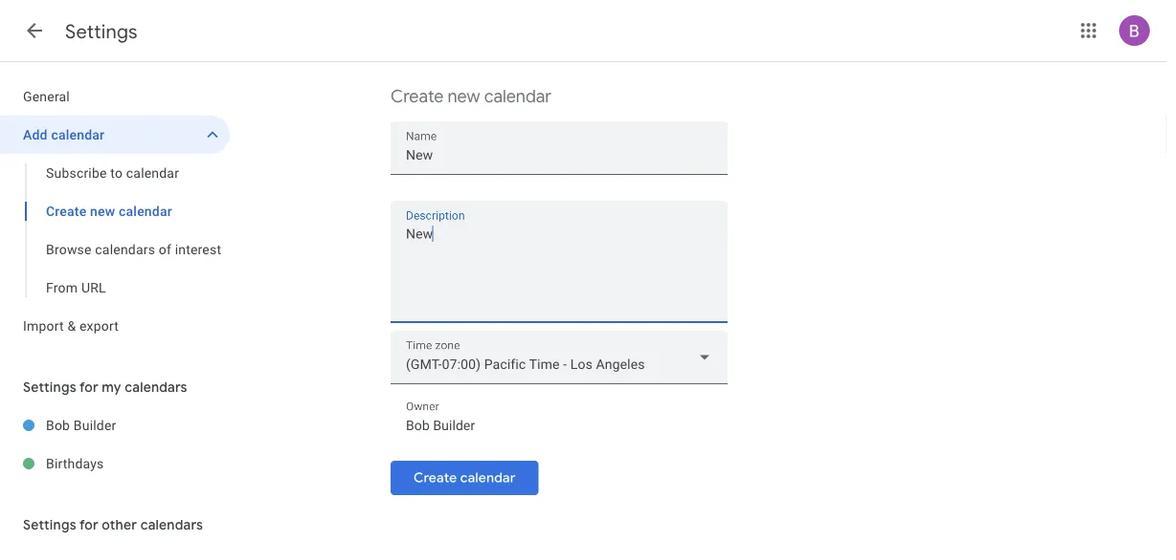 Task type: vqa. For each thing, say whether or not it's contained in the screenshot.
Settings related to Settings
yes



Task type: describe. For each thing, give the bounding box(es) containing it.
export
[[79, 318, 119, 334]]

settings for settings for my calendars
[[23, 379, 76, 396]]

go back image
[[23, 19, 46, 42]]

subscribe
[[46, 165, 107, 181]]

birthdays tree item
[[0, 445, 230, 483]]

bob builder
[[46, 418, 116, 434]]

settings heading
[[65, 19, 138, 44]]

from url
[[46, 280, 106, 296]]

for for my
[[79, 379, 98, 396]]

&
[[67, 318, 76, 334]]

create new calendar inside group
[[46, 203, 172, 219]]

subscribe to calendar
[[46, 165, 179, 181]]

add calendar tree item
[[0, 116, 230, 154]]

settings for settings
[[65, 19, 138, 44]]

0 vertical spatial create
[[391, 86, 444, 108]]

1 horizontal spatial create new calendar
[[391, 86, 551, 108]]

group containing subscribe to calendar
[[0, 154, 230, 307]]

import
[[23, 318, 64, 334]]

settings for other calendars
[[23, 517, 203, 534]]

builder
[[74, 418, 116, 434]]

general
[[23, 89, 70, 104]]

create calendar button
[[391, 456, 539, 502]]

0 vertical spatial new
[[448, 86, 480, 108]]

create for group containing subscribe to calendar
[[46, 203, 87, 219]]

create calendar
[[414, 470, 516, 487]]



Task type: locate. For each thing, give the bounding box(es) containing it.
for for other
[[79, 517, 98, 534]]

2 vertical spatial calendars
[[140, 517, 203, 534]]

0 vertical spatial calendars
[[95, 242, 155, 258]]

new inside group
[[90, 203, 115, 219]]

tree
[[0, 78, 230, 346]]

0 vertical spatial create new calendar
[[391, 86, 551, 108]]

1 vertical spatial new
[[90, 203, 115, 219]]

settings
[[65, 19, 138, 44], [23, 379, 76, 396], [23, 517, 76, 534]]

settings up bob
[[23, 379, 76, 396]]

1 vertical spatial create new calendar
[[46, 203, 172, 219]]

for left my
[[79, 379, 98, 396]]

1 vertical spatial settings
[[23, 379, 76, 396]]

1 vertical spatial create
[[46, 203, 87, 219]]

other
[[102, 517, 137, 534]]

import & export
[[23, 318, 119, 334]]

calendars for other
[[140, 517, 203, 534]]

2 vertical spatial settings
[[23, 517, 76, 534]]

new
[[448, 86, 480, 108], [90, 203, 115, 219]]

calendars right the other
[[140, 517, 203, 534]]

None text field
[[406, 142, 712, 169], [406, 413, 712, 440], [406, 142, 712, 169], [406, 413, 712, 440]]

birthdays link
[[46, 445, 230, 483]]

create inside group
[[46, 203, 87, 219]]

create inside button
[[414, 470, 457, 487]]

calendar inside button
[[460, 470, 516, 487]]

interest
[[175, 242, 221, 258]]

0 horizontal spatial new
[[90, 203, 115, 219]]

group
[[0, 154, 230, 307]]

add
[[23, 127, 48, 143]]

None field
[[391, 331, 728, 385]]

of
[[159, 242, 171, 258]]

settings down birthdays
[[23, 517, 76, 534]]

calendar inside tree item
[[51, 127, 105, 143]]

from
[[46, 280, 78, 296]]

add calendar
[[23, 127, 105, 143]]

0 vertical spatial for
[[79, 379, 98, 396]]

for left the other
[[79, 517, 98, 534]]

bob builder tree item
[[0, 407, 230, 445]]

browse
[[46, 242, 92, 258]]

calendars
[[95, 242, 155, 258], [125, 379, 187, 396], [140, 517, 203, 534]]

settings for settings for other calendars
[[23, 517, 76, 534]]

1 vertical spatial calendars
[[125, 379, 187, 396]]

calendars right my
[[125, 379, 187, 396]]

create for create calendar button
[[414, 470, 457, 487]]

create new calendar
[[391, 86, 551, 108], [46, 203, 172, 219]]

birthdays
[[46, 456, 104, 472]]

for
[[79, 379, 98, 396], [79, 517, 98, 534]]

settings for my calendars tree
[[0, 407, 230, 483]]

calendar
[[484, 86, 551, 108], [51, 127, 105, 143], [126, 165, 179, 181], [119, 203, 172, 219], [460, 470, 516, 487]]

None text field
[[391, 223, 728, 315]]

create
[[391, 86, 444, 108], [46, 203, 87, 219], [414, 470, 457, 487]]

1 for from the top
[[79, 379, 98, 396]]

2 vertical spatial create
[[414, 470, 457, 487]]

calendars for my
[[125, 379, 187, 396]]

my
[[102, 379, 121, 396]]

1 vertical spatial for
[[79, 517, 98, 534]]

tree containing general
[[0, 78, 230, 346]]

settings right go back icon
[[65, 19, 138, 44]]

to
[[110, 165, 123, 181]]

bob
[[46, 418, 70, 434]]

0 vertical spatial settings
[[65, 19, 138, 44]]

browse calendars of interest
[[46, 242, 221, 258]]

1 horizontal spatial new
[[448, 86, 480, 108]]

2 for from the top
[[79, 517, 98, 534]]

0 horizontal spatial create new calendar
[[46, 203, 172, 219]]

calendars inside group
[[95, 242, 155, 258]]

calendars left the of
[[95, 242, 155, 258]]

settings for my calendars
[[23, 379, 187, 396]]

url
[[81, 280, 106, 296]]



